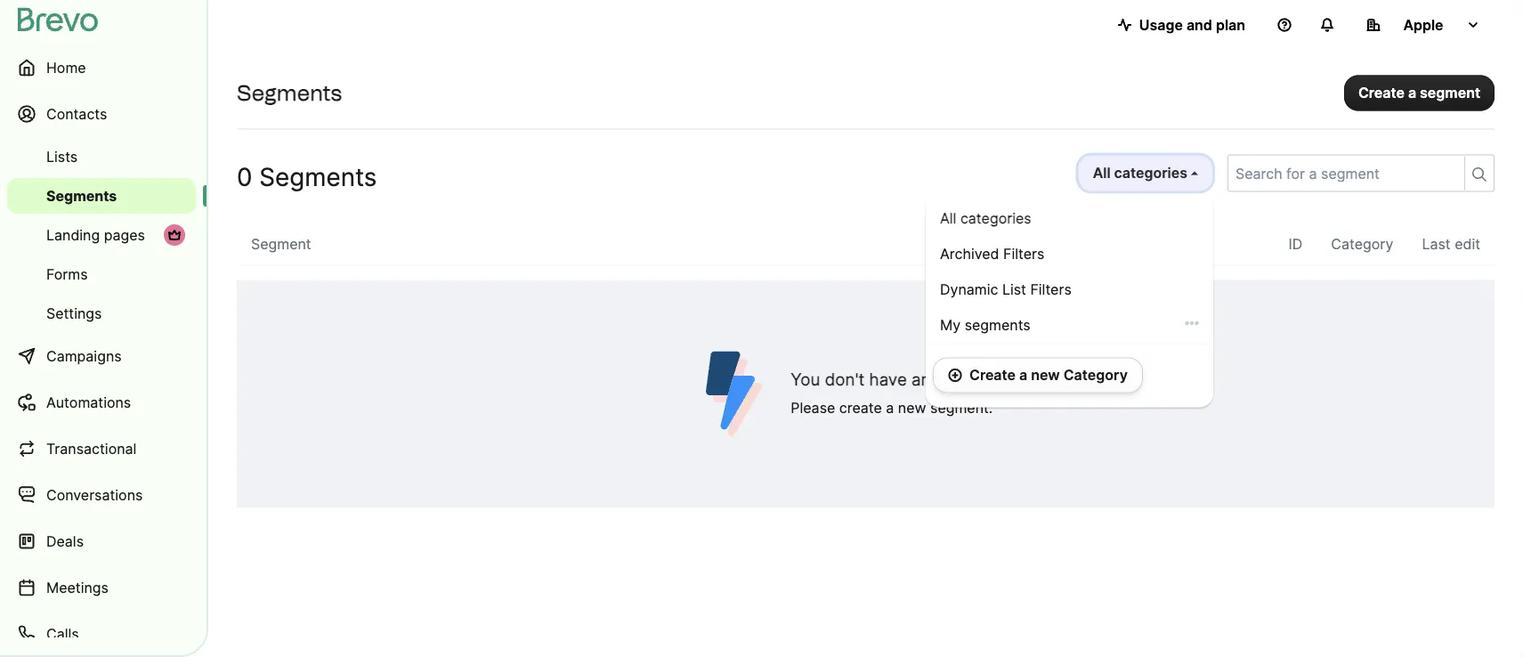 Task type: locate. For each thing, give the bounding box(es) containing it.
segments inside segments link
[[46, 187, 117, 204]]

1 horizontal spatial a
[[1020, 366, 1028, 384]]

create for create a segment
[[1359, 84, 1405, 101]]

new right segments.
[[1031, 366, 1060, 384]]

segments up landing
[[46, 187, 117, 204]]

0 vertical spatial category
[[1331, 236, 1394, 253]]

segment
[[1420, 84, 1481, 101]]

1 vertical spatial categories
[[961, 210, 1032, 227]]

a left segment
[[1409, 84, 1417, 101]]

contacts
[[46, 105, 107, 122]]

new
[[1031, 366, 1060, 384], [898, 399, 927, 417]]

you
[[791, 370, 820, 390]]

create for create a new category
[[970, 366, 1016, 384]]

usage and plan
[[1140, 16, 1246, 33]]

create up segment.
[[970, 366, 1016, 384]]

all categories button
[[1078, 154, 1214, 192]]

a down segments
[[1020, 366, 1028, 384]]

forms link
[[7, 256, 196, 292]]

deals
[[46, 532, 84, 550]]

any
[[912, 370, 940, 390]]

1 vertical spatial filters
[[1031, 281, 1072, 298]]

create left segment
[[1359, 84, 1405, 101]]

segment
[[251, 236, 311, 253]]

you don't have any segments.
[[791, 370, 1026, 390]]

0 vertical spatial a
[[1409, 84, 1417, 101]]

1 horizontal spatial create
[[1359, 84, 1405, 101]]

1 horizontal spatial all
[[1093, 164, 1111, 182]]

0 horizontal spatial all categories
[[940, 210, 1032, 227]]

landing pages
[[46, 226, 145, 244]]

segments.
[[945, 370, 1026, 390]]

calls
[[46, 625, 79, 642]]

1 vertical spatial all
[[940, 210, 957, 227]]

1 horizontal spatial new
[[1031, 366, 1060, 384]]

forms
[[46, 265, 88, 283]]

1 horizontal spatial categories
[[1114, 164, 1188, 182]]

home
[[46, 59, 86, 76]]

categories inside button
[[1114, 164, 1188, 182]]

a down have on the bottom of page
[[886, 399, 894, 417]]

0 horizontal spatial create
[[970, 366, 1016, 384]]

usage and plan button
[[1104, 7, 1260, 43]]

create a segment button
[[1344, 75, 1495, 111]]

all
[[1093, 164, 1111, 182], [940, 210, 957, 227]]

0 vertical spatial new
[[1031, 366, 1060, 384]]

home link
[[7, 46, 196, 89]]

1 vertical spatial new
[[898, 399, 927, 417]]

all categories
[[1093, 164, 1188, 182], [940, 210, 1032, 227]]

0 vertical spatial all categories
[[1093, 164, 1188, 182]]

1 vertical spatial category
[[1064, 366, 1128, 384]]

0 horizontal spatial category
[[1064, 366, 1128, 384]]

create
[[1359, 84, 1405, 101], [970, 366, 1016, 384]]

0 vertical spatial create
[[1359, 84, 1405, 101]]

conversations
[[46, 486, 143, 504]]

apple
[[1404, 16, 1444, 33]]

new down you don't have any segments.
[[898, 399, 927, 417]]

0 horizontal spatial categories
[[961, 210, 1032, 227]]

automations link
[[7, 381, 196, 424]]

my segments
[[940, 317, 1031, 334]]

categories
[[1114, 164, 1188, 182], [961, 210, 1032, 227]]

1 vertical spatial a
[[1020, 366, 1028, 384]]

my
[[940, 317, 961, 334]]

1 vertical spatial create
[[970, 366, 1016, 384]]

0 vertical spatial categories
[[1114, 164, 1188, 182]]

segments
[[237, 80, 342, 106], [259, 162, 377, 191], [46, 187, 117, 204]]

0 horizontal spatial new
[[898, 399, 927, 417]]

search button
[[1465, 156, 1494, 190]]

0 horizontal spatial a
[[886, 399, 894, 417]]

archived filters
[[940, 245, 1045, 263]]

last
[[1422, 236, 1451, 253]]

filters right list
[[1031, 281, 1072, 298]]

category
[[1331, 236, 1394, 253], [1064, 366, 1128, 384]]

0 vertical spatial all
[[1093, 164, 1111, 182]]

filters up list
[[1004, 245, 1045, 263]]

filters
[[1004, 245, 1045, 263], [1031, 281, 1072, 298]]

1 horizontal spatial all categories
[[1093, 164, 1188, 182]]

a
[[1409, 84, 1417, 101], [1020, 366, 1028, 384], [886, 399, 894, 417]]

1 vertical spatial all categories
[[940, 210, 1032, 227]]

a for new
[[1020, 366, 1028, 384]]

dynamic
[[940, 281, 999, 298]]

2 horizontal spatial a
[[1409, 84, 1417, 101]]

plan
[[1216, 16, 1246, 33]]



Task type: describe. For each thing, give the bounding box(es) containing it.
calls link
[[7, 613, 196, 655]]

all inside button
[[1093, 164, 1111, 182]]

left___rvooi image
[[167, 228, 182, 242]]

create a new category button
[[933, 358, 1143, 393]]

deals link
[[7, 520, 196, 563]]

1 horizontal spatial category
[[1331, 236, 1394, 253]]

meetings link
[[7, 566, 196, 609]]

create a segment
[[1359, 84, 1481, 101]]

please
[[791, 399, 836, 417]]

lists
[[46, 148, 78, 165]]

settings link
[[7, 296, 196, 331]]

contacts link
[[7, 93, 196, 135]]

have
[[870, 370, 907, 390]]

segments right 0
[[259, 162, 377, 191]]

0 vertical spatial filters
[[1004, 245, 1045, 263]]

create a new category
[[970, 366, 1128, 384]]

settings
[[46, 305, 102, 322]]

pages
[[104, 226, 145, 244]]

transactional link
[[7, 427, 196, 470]]

meetings
[[46, 579, 109, 596]]

all categories inside all categories button
[[1093, 164, 1188, 182]]

segments
[[965, 317, 1031, 334]]

a for segment
[[1409, 84, 1417, 101]]

list
[[1003, 281, 1027, 298]]

edit
[[1455, 236, 1481, 253]]

segments up "0 segments"
[[237, 80, 342, 106]]

0
[[237, 162, 252, 191]]

conversations link
[[7, 474, 196, 516]]

new inside button
[[1031, 366, 1060, 384]]

transactional
[[46, 440, 137, 457]]

lists link
[[7, 139, 196, 175]]

and
[[1187, 16, 1213, 33]]

campaigns link
[[7, 335, 196, 378]]

landing
[[46, 226, 100, 244]]

0 segments
[[237, 162, 377, 191]]

usage
[[1140, 16, 1183, 33]]

create
[[840, 399, 882, 417]]

dynamic list filters
[[940, 281, 1072, 298]]

apple button
[[1353, 7, 1495, 43]]

segments link
[[7, 178, 196, 214]]

Search for a segment search field
[[1229, 155, 1458, 191]]

don't
[[825, 370, 865, 390]]

please create a new segment.
[[791, 399, 993, 417]]

category inside button
[[1064, 366, 1128, 384]]

archived
[[940, 245, 1000, 263]]

search image
[[1473, 167, 1487, 182]]

campaigns
[[46, 347, 122, 365]]

automations
[[46, 394, 131, 411]]

0 horizontal spatial all
[[940, 210, 957, 227]]

last edit
[[1422, 236, 1481, 253]]

2 vertical spatial a
[[886, 399, 894, 417]]

id
[[1289, 236, 1303, 253]]

segment.
[[931, 399, 993, 417]]

landing pages link
[[7, 217, 196, 253]]



Task type: vqa. For each thing, say whether or not it's contained in the screenshot.
0
yes



